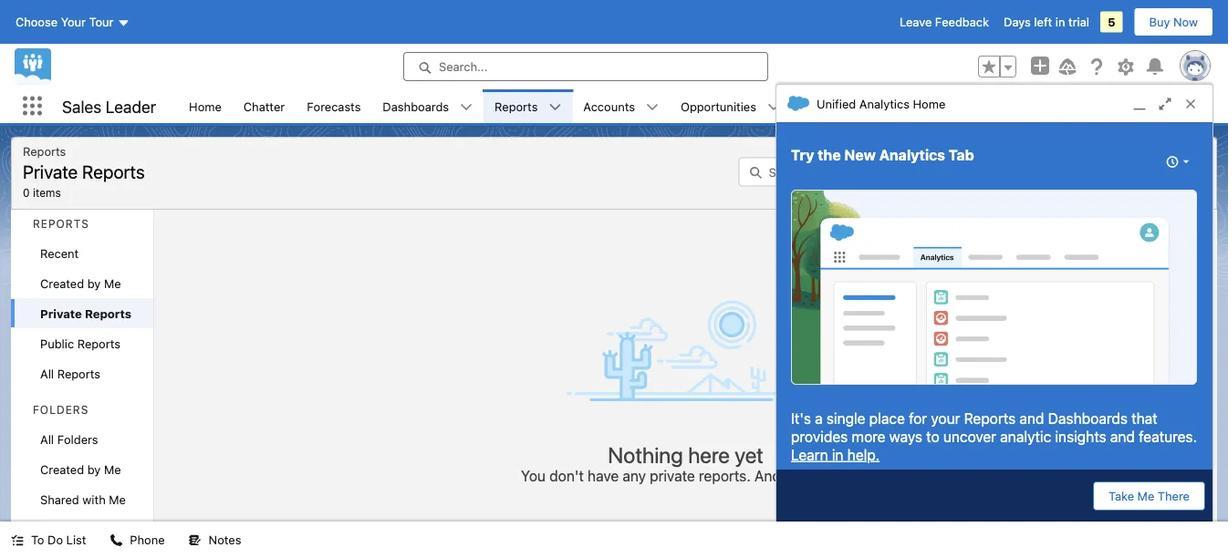 Task type: describe. For each thing, give the bounding box(es) containing it.
private reports link
[[11, 298, 153, 329]]

chatter
[[244, 99, 285, 113]]

private inside reports private reports 0 items
[[23, 161, 78, 182]]

ways
[[890, 428, 923, 445]]

list
[[66, 533, 86, 547]]

in inside it's a single place for your reports and dashboards that provides more ways to uncover analytic insights and features. learn in help.
[[832, 446, 844, 464]]

phone
[[130, 533, 165, 547]]

0 horizontal spatial home
[[189, 99, 222, 113]]

choose your tour
[[16, 15, 114, 29]]

me up with
[[104, 463, 121, 476]]

unified analytics home dialog
[[776, 84, 1214, 522]]

me inside dialog
[[1138, 490, 1155, 503]]

created by me for private
[[40, 277, 121, 290]]

created by me for shared
[[40, 463, 121, 476]]

accounts
[[584, 99, 635, 113]]

Search private reports... text field
[[739, 157, 968, 187]]

reports.
[[699, 468, 751, 485]]

more
[[852, 428, 886, 445]]

here
[[688, 442, 730, 468]]

text default image for to do list
[[11, 534, 24, 547]]

take me there
[[1109, 490, 1190, 503]]

chatter link
[[233, 89, 296, 123]]

notes
[[209, 533, 241, 547]]

by for reports
[[87, 277, 101, 290]]

it's
[[791, 410, 811, 427]]

now
[[1174, 15, 1198, 29]]

reports list item
[[484, 89, 573, 123]]

reports down private reports on the left of the page
[[77, 337, 120, 350]]

1 vertical spatial folders
[[57, 433, 98, 446]]

public reports
[[40, 337, 120, 350]]

5
[[1108, 15, 1116, 29]]

analytic
[[1000, 428, 1051, 445]]

buy now
[[1149, 15, 1198, 29]]

to do list button
[[0, 522, 97, 559]]

me up private reports on the left of the page
[[104, 277, 121, 290]]

feedback
[[935, 15, 989, 29]]

forecasts link
[[296, 89, 372, 123]]

provides
[[791, 428, 848, 445]]

with
[[82, 493, 106, 506]]

days left in trial
[[1004, 15, 1090, 29]]

to
[[31, 533, 44, 547]]

reports link
[[484, 89, 549, 123]]

unified analytics home image
[[791, 190, 1197, 385]]

that's
[[785, 468, 822, 485]]

do
[[48, 533, 63, 547]]

text default image inside 'opportunities' list item
[[767, 101, 780, 114]]

text default image for notes
[[189, 534, 201, 547]]

all reports
[[40, 367, 100, 381]]

you
[[521, 468, 546, 485]]

private
[[650, 468, 695, 485]]

place
[[870, 410, 905, 427]]

items
[[33, 186, 61, 199]]

help.
[[848, 446, 880, 464]]

home link
[[178, 89, 233, 123]]

0 vertical spatial folders
[[33, 404, 89, 417]]

don't
[[550, 468, 584, 485]]

shared
[[40, 493, 79, 506]]

tour
[[89, 15, 114, 29]]

shared with me
[[40, 493, 126, 506]]

created by me link for with
[[11, 454, 153, 485]]

accounts link
[[573, 89, 646, 123]]

reports up 'items'
[[23, 144, 66, 158]]

reports private reports 0 items
[[23, 144, 145, 199]]

all folders link
[[11, 424, 153, 454]]

search... button
[[403, 52, 768, 81]]

0 vertical spatial and
[[1020, 410, 1044, 427]]

there
[[1158, 490, 1190, 503]]

reports inside list item
[[495, 99, 538, 113]]

dashboards inside 'list item'
[[383, 99, 449, 113]]

choose your tour button
[[15, 7, 131, 37]]

reports up public reports link
[[85, 307, 131, 320]]

recent link
[[11, 238, 153, 268]]

leader
[[106, 97, 156, 116]]

text default image for phone
[[110, 534, 123, 547]]

uncover
[[944, 428, 997, 445]]

opportunities
[[681, 99, 756, 113]]

for
[[909, 410, 927, 427]]

home inside dialog
[[913, 97, 946, 110]]

new
[[845, 147, 876, 164]]

your
[[61, 15, 86, 29]]

all for all folders
[[40, 433, 54, 446]]

have
[[588, 468, 619, 485]]



Task type: vqa. For each thing, say whether or not it's contained in the screenshot.
the 10/28/2023
no



Task type: locate. For each thing, give the bounding box(es) containing it.
reports down sales leader
[[82, 161, 145, 182]]

left
[[1034, 15, 1052, 29]]

created down the recent
[[40, 277, 84, 290]]

folders up the shared with me link
[[57, 433, 98, 446]]

created by me down recent link
[[40, 277, 121, 290]]

by for with
[[87, 463, 101, 476]]

learn in help. link
[[791, 446, 880, 464]]

sales
[[62, 97, 102, 116]]

text default image inside reports list item
[[549, 101, 562, 114]]

1 horizontal spatial in
[[1056, 15, 1065, 29]]

dashboards link
[[372, 89, 460, 123]]

1 vertical spatial in
[[832, 446, 844, 464]]

list containing home
[[178, 89, 1228, 123]]

buy now button
[[1134, 7, 1214, 37]]

0 horizontal spatial text default image
[[460, 101, 473, 114]]

0 vertical spatial created by me
[[40, 277, 121, 290]]

text default image inside accounts list item
[[646, 101, 659, 114]]

reports up the recent
[[33, 218, 89, 230]]

1 vertical spatial created
[[40, 463, 84, 476]]

created by me link up shared with me
[[11, 454, 153, 485]]

private up 'items'
[[23, 161, 78, 182]]

folders up all folders
[[33, 404, 89, 417]]

accounts list item
[[573, 89, 670, 123]]

to do list
[[31, 533, 86, 547]]

leave feedback
[[900, 15, 989, 29]]

text default image inside phone button
[[110, 534, 123, 547]]

all inside 'link'
[[40, 367, 54, 381]]

opportunities list item
[[670, 89, 791, 123]]

2 created by me link from the top
[[11, 454, 153, 485]]

created
[[40, 277, 84, 290], [40, 463, 84, 476]]

text default image inside to do list button
[[11, 534, 24, 547]]

public reports link
[[11, 329, 153, 359]]

1 vertical spatial created by me link
[[11, 454, 153, 485]]

1 vertical spatial all
[[40, 433, 54, 446]]

ok.
[[826, 468, 851, 485]]

home left chatter
[[189, 99, 222, 113]]

and
[[1020, 410, 1044, 427], [1111, 428, 1135, 445]]

dashboards up insights
[[1048, 410, 1128, 427]]

in up ok.
[[832, 446, 844, 464]]

text default image down search...
[[460, 101, 473, 114]]

reports down public reports
[[57, 367, 100, 381]]

analytics right unified
[[859, 97, 910, 110]]

private up public
[[40, 307, 82, 320]]

all folders
[[40, 433, 98, 446]]

1 created by me link from the top
[[11, 268, 153, 298]]

insights
[[1055, 428, 1107, 445]]

private
[[23, 161, 78, 182], [40, 307, 82, 320]]

2 by from the top
[[87, 463, 101, 476]]

folders
[[33, 404, 89, 417], [57, 433, 98, 446]]

2 horizontal spatial text default image
[[788, 93, 809, 115]]

created by me link up private reports on the left of the page
[[11, 268, 153, 298]]

2 created by me from the top
[[40, 463, 121, 476]]

1 vertical spatial and
[[1111, 428, 1135, 445]]

group
[[978, 56, 1017, 78]]

1 horizontal spatial home
[[913, 97, 946, 110]]

0 horizontal spatial and
[[1020, 410, 1044, 427]]

created by me link
[[11, 268, 153, 298], [11, 454, 153, 485]]

yet
[[735, 442, 764, 468]]

text default image for dashboards
[[460, 101, 473, 114]]

forecasts
[[307, 99, 361, 113]]

0
[[23, 186, 30, 199]]

opportunities link
[[670, 89, 767, 123]]

private reports
[[40, 307, 131, 320]]

0 horizontal spatial in
[[832, 446, 844, 464]]

created by me down all folders link on the left bottom
[[40, 463, 121, 476]]

text default image for reports
[[549, 101, 562, 114]]

0 vertical spatial dashboards
[[383, 99, 449, 113]]

your
[[931, 410, 960, 427]]

by up private reports on the left of the page
[[87, 277, 101, 290]]

text default image right opportunities
[[767, 101, 780, 114]]

home
[[913, 97, 946, 110], [189, 99, 222, 113]]

days
[[1004, 15, 1031, 29]]

tab
[[949, 147, 974, 164]]

1 created from the top
[[40, 277, 84, 290]]

try the new analytics tab
[[791, 147, 974, 164]]

reports up uncover
[[964, 410, 1016, 427]]

single
[[827, 410, 866, 427]]

all for all reports
[[40, 367, 54, 381]]

0 vertical spatial private
[[23, 161, 78, 182]]

0 horizontal spatial dashboards
[[383, 99, 449, 113]]

all down public
[[40, 367, 54, 381]]

take
[[1109, 490, 1134, 503]]

sales leader
[[62, 97, 156, 116]]

list
[[178, 89, 1228, 123]]

text default image left to
[[11, 534, 24, 547]]

analytics
[[859, 97, 910, 110], [879, 147, 945, 164]]

1 vertical spatial dashboards
[[1048, 410, 1128, 427]]

1 vertical spatial created by me
[[40, 463, 121, 476]]

buy
[[1149, 15, 1170, 29]]

any
[[623, 468, 646, 485]]

recent
[[40, 246, 79, 260]]

public
[[40, 337, 74, 350]]

0 vertical spatial by
[[87, 277, 101, 290]]

it's a single place for your reports and dashboards that provides more ways to uncover analytic insights and features. learn in help.
[[791, 410, 1197, 464]]

reports inside it's a single place for your reports and dashboards that provides more ways to uncover analytic insights and features. learn in help.
[[964, 410, 1016, 427]]

notes button
[[178, 522, 252, 559]]

all up shared at the left bottom of the page
[[40, 433, 54, 446]]

in right "left"
[[1056, 15, 1065, 29]]

1 vertical spatial analytics
[[879, 147, 945, 164]]

unified
[[817, 97, 856, 110]]

text default image down search... button
[[549, 101, 562, 114]]

search...
[[439, 60, 488, 73]]

and down the that
[[1111, 428, 1135, 445]]

by up with
[[87, 463, 101, 476]]

created for shared
[[40, 463, 84, 476]]

text default image inside notes button
[[189, 534, 201, 547]]

reports down search... button
[[495, 99, 538, 113]]

phone button
[[99, 522, 176, 559]]

and
[[755, 468, 781, 485]]

me right the take
[[1138, 490, 1155, 503]]

analytics left tab
[[879, 147, 945, 164]]

0 vertical spatial created by me link
[[11, 268, 153, 298]]

0 vertical spatial in
[[1056, 15, 1065, 29]]

leave
[[900, 15, 932, 29]]

created by me
[[40, 277, 121, 290], [40, 463, 121, 476]]

dashboards list item
[[372, 89, 484, 123]]

in
[[1056, 15, 1065, 29], [832, 446, 844, 464]]

the
[[818, 147, 841, 164]]

1 created by me from the top
[[40, 277, 121, 290]]

take me there link
[[1093, 482, 1206, 511]]

1 vertical spatial private
[[40, 307, 82, 320]]

text default image inside the "unified analytics home" dialog
[[788, 93, 809, 115]]

by
[[87, 277, 101, 290], [87, 463, 101, 476]]

me
[[104, 277, 121, 290], [104, 463, 121, 476], [1138, 490, 1155, 503], [109, 493, 126, 506]]

shared with me link
[[11, 485, 153, 515]]

and up analytic
[[1020, 410, 1044, 427]]

created for private
[[40, 277, 84, 290]]

0 vertical spatial all
[[40, 367, 54, 381]]

choose
[[16, 15, 58, 29]]

created up shared at the left bottom of the page
[[40, 463, 84, 476]]

created by me link for reports
[[11, 268, 153, 298]]

text default image left the "phone"
[[110, 534, 123, 547]]

dashboards down search...
[[383, 99, 449, 113]]

text default image inside dashboards 'list item'
[[460, 101, 473, 114]]

all
[[40, 367, 54, 381], [40, 433, 54, 446]]

text default image left unified
[[788, 93, 809, 115]]

learn
[[791, 446, 828, 464]]

nothing
[[608, 442, 683, 468]]

0 vertical spatial created
[[40, 277, 84, 290]]

1 by from the top
[[87, 277, 101, 290]]

try
[[791, 147, 814, 164]]

dashboards inside it's a single place for your reports and dashboards that provides more ways to uncover analytic insights and features. learn in help.
[[1048, 410, 1128, 427]]

text default image
[[646, 101, 659, 114], [767, 101, 780, 114], [11, 534, 24, 547], [110, 534, 123, 547], [189, 534, 201, 547]]

2 all from the top
[[40, 433, 54, 446]]

to
[[926, 428, 940, 445]]

reports inside 'link'
[[57, 367, 100, 381]]

1 horizontal spatial text default image
[[549, 101, 562, 114]]

unified analytics home
[[817, 97, 946, 110]]

all reports link
[[11, 359, 153, 389]]

me right with
[[109, 493, 126, 506]]

home up try the new analytics tab
[[913, 97, 946, 110]]

that
[[1132, 410, 1158, 427]]

0 vertical spatial analytics
[[859, 97, 910, 110]]

nothing here yet you don't have any private reports. and that's ok.
[[521, 442, 851, 485]]

dashboards
[[383, 99, 449, 113], [1048, 410, 1128, 427]]

text default image left notes
[[189, 534, 201, 547]]

1 horizontal spatial and
[[1111, 428, 1135, 445]]

text default image right 'accounts'
[[646, 101, 659, 114]]

trial
[[1069, 15, 1090, 29]]

a
[[815, 410, 823, 427]]

1 horizontal spatial dashboards
[[1048, 410, 1128, 427]]

leave feedback link
[[900, 15, 989, 29]]

2 created from the top
[[40, 463, 84, 476]]

1 all from the top
[[40, 367, 54, 381]]

features.
[[1139, 428, 1197, 445]]

text default image
[[788, 93, 809, 115], [460, 101, 473, 114], [549, 101, 562, 114]]

1 vertical spatial by
[[87, 463, 101, 476]]



